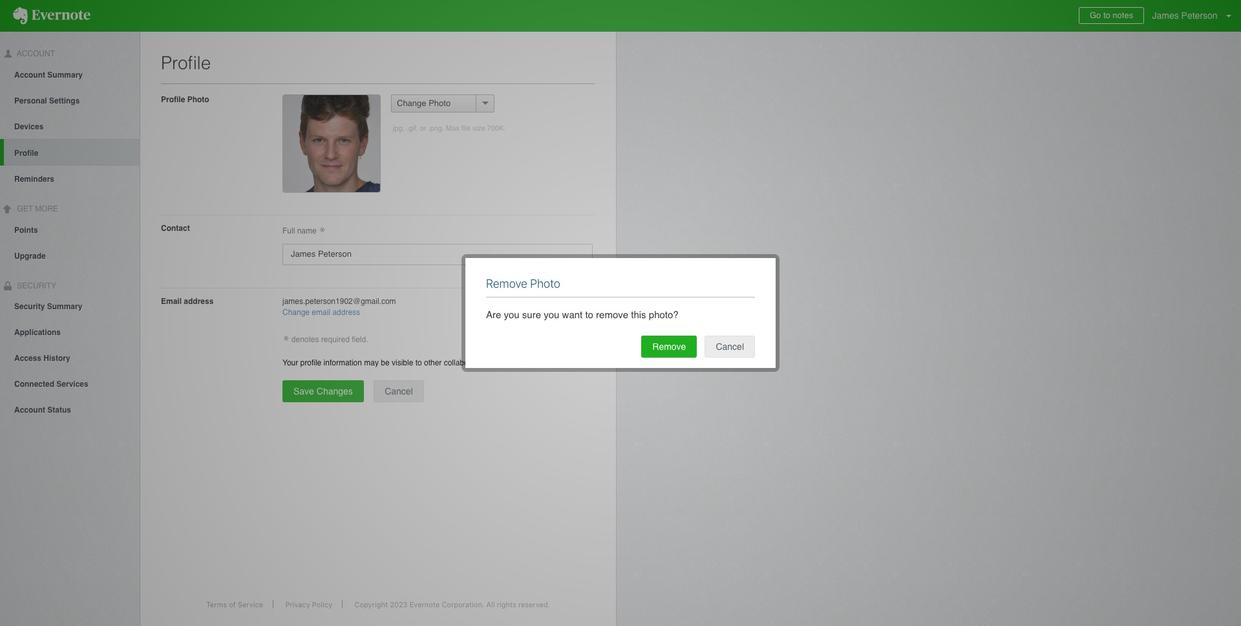 Task type: locate. For each thing, give the bounding box(es) containing it.
go
[[1090, 10, 1102, 20]]

0 vertical spatial change
[[397, 98, 427, 108]]

1 vertical spatial summary
[[47, 302, 82, 311]]

1 horizontal spatial photo
[[429, 98, 451, 108]]

remove down the 'photo?'
[[653, 342, 687, 352]]

0 vertical spatial summary
[[47, 70, 83, 79]]

account summary link
[[0, 61, 140, 87]]

peterson
[[1182, 10, 1218, 21]]

devices
[[14, 122, 44, 131]]

address inside james.peterson1902@gmail.com change email address
[[333, 308, 360, 317]]

0 vertical spatial security
[[15, 281, 56, 290]]

remove
[[596, 309, 629, 320]]

policy
[[312, 600, 333, 609]]

0 vertical spatial to
[[1104, 10, 1111, 20]]

reminders
[[14, 175, 54, 184]]

reminders link
[[0, 165, 140, 191]]

all
[[487, 600, 495, 609]]

more
[[35, 204, 58, 213]]

1 vertical spatial change
[[283, 308, 310, 317]]

summary up personal settings link
[[47, 70, 83, 79]]

change inside james.peterson1902@gmail.com change email address
[[283, 308, 310, 317]]

rights
[[497, 600, 517, 609]]

1 horizontal spatial you
[[544, 309, 560, 320]]

security inside security summary link
[[14, 302, 45, 311]]

points link
[[0, 216, 140, 242]]

1 vertical spatial security
[[14, 302, 45, 311]]

1 horizontal spatial to
[[586, 309, 594, 320]]

photo for remove photo
[[531, 277, 561, 290]]

your
[[283, 359, 298, 368]]

address down james.peterson1902@gmail.com
[[333, 308, 360, 317]]

0 vertical spatial remove
[[486, 277, 528, 290]]

2 horizontal spatial to
[[1104, 10, 1111, 20]]

james.peterson1902@gmail.com
[[283, 297, 396, 306]]

account
[[15, 49, 55, 58], [14, 70, 45, 79], [14, 406, 45, 415]]

1 vertical spatial profile
[[161, 95, 185, 104]]

service
[[238, 600, 263, 609]]

0 horizontal spatial address
[[184, 297, 214, 306]]

you
[[504, 309, 520, 320], [544, 309, 560, 320]]

address
[[184, 297, 214, 306], [333, 308, 360, 317]]

summary for account summary
[[47, 70, 83, 79]]

photo
[[187, 95, 209, 104], [429, 98, 451, 108], [531, 277, 561, 290]]

summary
[[47, 70, 83, 79], [47, 302, 82, 311]]

2023
[[390, 600, 408, 609]]

2 vertical spatial profile
[[14, 149, 38, 158]]

personal
[[14, 96, 47, 105]]

0 vertical spatial address
[[184, 297, 214, 306]]

denotes
[[292, 335, 319, 344]]

change up .gif,
[[397, 98, 427, 108]]

profile link
[[4, 139, 140, 165]]

change
[[397, 98, 427, 108], [283, 308, 310, 317]]

status
[[47, 406, 71, 415]]

collaborators.
[[444, 359, 491, 368]]

0 horizontal spatial photo
[[187, 95, 209, 104]]

james peterson
[[1153, 10, 1218, 21]]

1 vertical spatial remove
[[653, 342, 687, 352]]

to left the other
[[416, 359, 422, 368]]

1 horizontal spatial address
[[333, 308, 360, 317]]

connected services
[[14, 380, 88, 389]]

0 vertical spatial account
[[15, 49, 55, 58]]

0 horizontal spatial remove
[[486, 277, 528, 290]]

profile photo
[[161, 95, 209, 104]]

1 you from the left
[[504, 309, 520, 320]]

you right the are
[[504, 309, 520, 320]]

None submit
[[283, 381, 364, 403], [374, 381, 424, 403], [283, 381, 364, 403], [374, 381, 424, 403]]

cancel link
[[705, 336, 755, 358]]

1 horizontal spatial remove
[[653, 342, 687, 352]]

of
[[229, 600, 236, 609]]

remove up the are
[[486, 277, 528, 290]]

security up security summary on the left top of the page
[[15, 281, 56, 290]]

1 vertical spatial address
[[333, 308, 360, 317]]

james
[[1153, 10, 1180, 21]]

2 vertical spatial account
[[14, 406, 45, 415]]

account status link
[[0, 397, 140, 423]]

upgrade
[[14, 251, 46, 260]]

2 you from the left
[[544, 309, 560, 320]]

remove inside remove link
[[653, 342, 687, 352]]

access history
[[14, 354, 70, 363]]

change left email
[[283, 308, 310, 317]]

to right go at top
[[1104, 10, 1111, 20]]

change email address link
[[283, 308, 360, 317]]

account up personal at the left of the page
[[14, 70, 45, 79]]

0 horizontal spatial change
[[283, 308, 310, 317]]

address right the email
[[184, 297, 214, 306]]

to right want
[[586, 309, 594, 320]]

may
[[364, 359, 379, 368]]

security summary link
[[0, 293, 140, 319]]

remove for remove
[[653, 342, 687, 352]]

account down connected
[[14, 406, 45, 415]]

summary up the applications link
[[47, 302, 82, 311]]

0 horizontal spatial to
[[416, 359, 422, 368]]

account summary
[[14, 70, 83, 79]]

to
[[1104, 10, 1111, 20], [586, 309, 594, 320], [416, 359, 422, 368]]

2 horizontal spatial photo
[[531, 277, 561, 290]]

are you sure you want to remove this photo?
[[486, 309, 679, 320]]

.jpg, .gif, or .png. max file size 700k.
[[391, 124, 506, 133]]

denotes required field.
[[289, 335, 368, 344]]

get more
[[15, 204, 58, 213]]

points
[[14, 225, 38, 235]]

privacy policy link
[[276, 600, 343, 609]]

1 vertical spatial account
[[14, 70, 45, 79]]

you right the sure
[[544, 309, 560, 320]]

0 horizontal spatial you
[[504, 309, 520, 320]]

visible
[[392, 359, 414, 368]]

account up account summary
[[15, 49, 55, 58]]

security up applications
[[14, 302, 45, 311]]



Task type: describe. For each thing, give the bounding box(es) containing it.
1 horizontal spatial change
[[397, 98, 427, 108]]

security summary
[[14, 302, 82, 311]]

profile for profile link
[[14, 149, 38, 158]]

sure
[[523, 309, 541, 320]]

privacy
[[285, 600, 310, 609]]

access history link
[[0, 345, 140, 371]]

photo for profile photo
[[187, 95, 209, 104]]

account for account summary
[[14, 70, 45, 79]]

email
[[161, 297, 182, 306]]

summary for security summary
[[47, 302, 82, 311]]

security for security
[[15, 281, 56, 290]]

remove photo
[[486, 277, 561, 290]]

Full name text field
[[283, 244, 593, 265]]

.gif,
[[407, 124, 418, 133]]

copyright
[[355, 600, 388, 609]]

photo for change photo
[[429, 98, 451, 108]]

account for account status
[[14, 406, 45, 415]]

terms of service
[[206, 600, 263, 609]]

700k.
[[487, 124, 506, 133]]

terms of service link
[[197, 600, 274, 609]]

email
[[312, 308, 331, 317]]

applications
[[14, 328, 61, 337]]

change photo
[[397, 98, 451, 108]]

evernote image
[[0, 7, 103, 25]]

file
[[462, 124, 471, 133]]

profile for profile photo
[[161, 95, 185, 104]]

.jpg,
[[391, 124, 405, 133]]

connected services link
[[0, 371, 140, 397]]

name
[[297, 226, 317, 235]]

connected
[[14, 380, 54, 389]]

james.peterson1902@gmail.com change email address
[[283, 297, 396, 317]]

applications link
[[0, 319, 140, 345]]

go to notes link
[[1079, 7, 1145, 24]]

history
[[44, 354, 70, 363]]

contact
[[161, 224, 190, 233]]

evernote
[[410, 600, 440, 609]]

account status
[[14, 406, 71, 415]]

.png.
[[428, 124, 444, 133]]

corporation.
[[442, 600, 485, 609]]

reserved.
[[519, 600, 551, 609]]

full name
[[283, 226, 319, 235]]

personal settings
[[14, 96, 80, 105]]

or
[[420, 124, 427, 133]]

max
[[446, 124, 460, 133]]

email address
[[161, 297, 214, 306]]

cancel
[[716, 342, 744, 352]]

this
[[631, 309, 647, 320]]

services
[[56, 380, 88, 389]]

want
[[562, 309, 583, 320]]

2 vertical spatial to
[[416, 359, 422, 368]]

privacy policy
[[285, 600, 333, 609]]

notes
[[1113, 10, 1134, 20]]

settings
[[49, 96, 80, 105]]

field.
[[352, 335, 368, 344]]

1 vertical spatial to
[[586, 309, 594, 320]]

size
[[473, 124, 485, 133]]

full
[[283, 226, 295, 235]]

james peterson link
[[1150, 0, 1242, 32]]

remove link
[[642, 336, 698, 358]]

upgrade link
[[0, 242, 140, 268]]

required
[[321, 335, 350, 344]]

are
[[486, 309, 501, 320]]

remove for remove photo
[[486, 277, 528, 290]]

personal settings link
[[0, 87, 140, 113]]

get
[[17, 204, 33, 213]]

0 vertical spatial profile
[[161, 52, 211, 73]]

security for security summary
[[14, 302, 45, 311]]

access
[[14, 354, 41, 363]]

go to notes
[[1090, 10, 1134, 20]]

devices link
[[0, 113, 140, 139]]

account for account
[[15, 49, 55, 58]]

information
[[324, 359, 362, 368]]

photo?
[[649, 309, 679, 320]]

evernote link
[[0, 0, 103, 32]]

terms
[[206, 600, 227, 609]]

profile
[[300, 359, 322, 368]]

your profile information may be visible to other collaborators.
[[283, 359, 491, 368]]

copyright 2023 evernote corporation. all rights reserved.
[[355, 600, 551, 609]]

other
[[424, 359, 442, 368]]

be
[[381, 359, 390, 368]]



Task type: vqa. For each thing, say whether or not it's contained in the screenshot.
Personal Settings
yes



